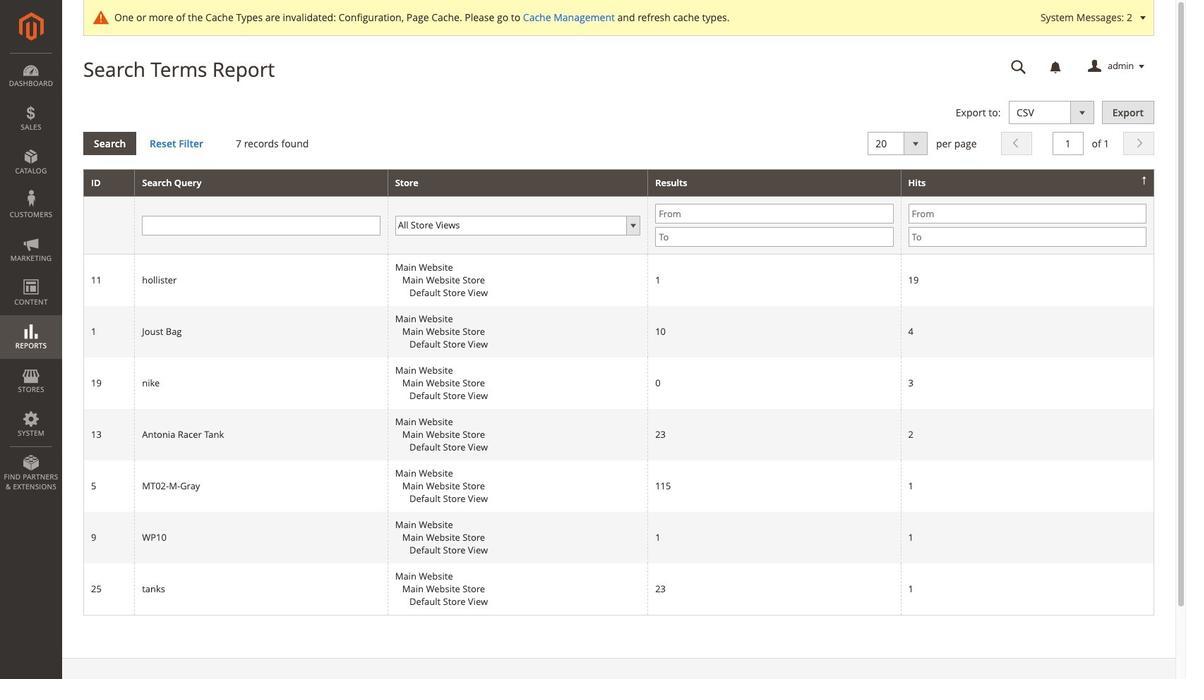 Task type: locate. For each thing, give the bounding box(es) containing it.
0 horizontal spatial to text field
[[655, 228, 893, 247]]

From text field
[[655, 204, 893, 224]]

magento admin panel image
[[19, 12, 43, 41]]

None text field
[[1001, 54, 1036, 79], [142, 216, 380, 236], [1001, 54, 1036, 79], [142, 216, 380, 236]]

menu bar
[[0, 53, 62, 499]]

To text field
[[655, 228, 893, 247], [908, 228, 1146, 247]]

to text field down from text box
[[908, 228, 1146, 247]]

to text field for from text field
[[655, 228, 893, 247]]

1 horizontal spatial to text field
[[908, 228, 1146, 247]]

to text field down from text field
[[655, 228, 893, 247]]

None text field
[[1052, 132, 1084, 155]]

to text field for from text box
[[908, 228, 1146, 247]]

1 to text field from the left
[[655, 228, 893, 247]]

From text field
[[908, 204, 1146, 224]]

2 to text field from the left
[[908, 228, 1146, 247]]



